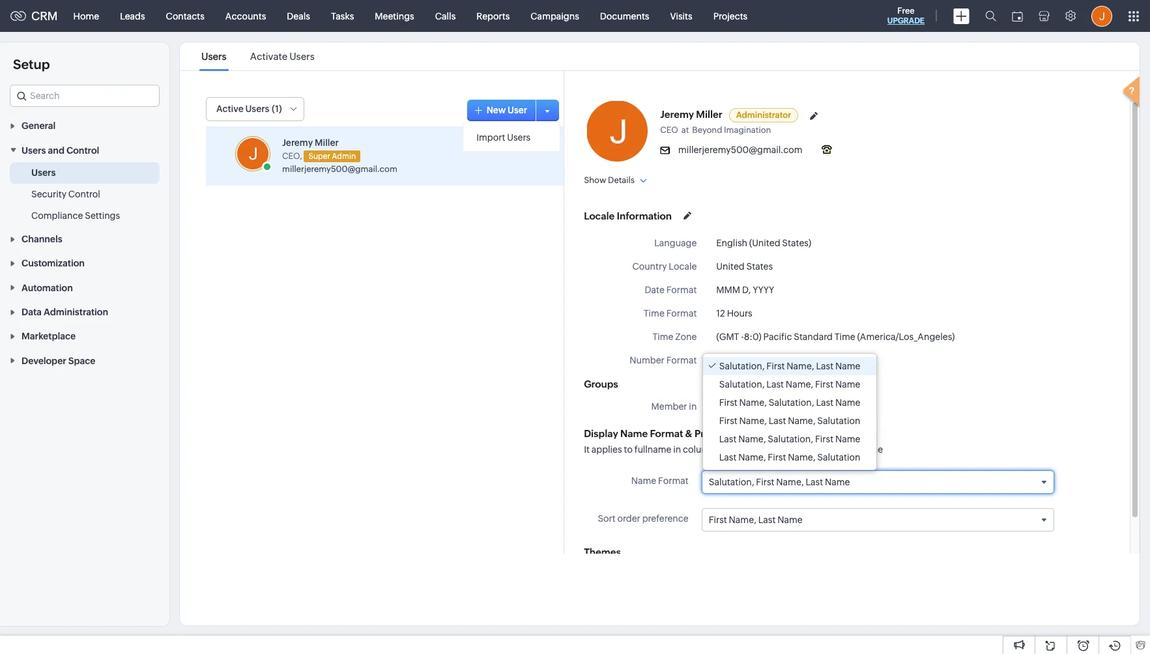 Task type: describe. For each thing, give the bounding box(es) containing it.
beyond
[[693, 125, 723, 135]]

name format
[[632, 476, 689, 486]]

d,
[[742, 285, 751, 295]]

number format
[[630, 355, 697, 366]]

8:0)
[[744, 332, 762, 342]]

users and control
[[22, 145, 99, 156]]

united states
[[717, 261, 773, 272]]

compliance
[[31, 210, 83, 221]]

create menu image
[[954, 8, 970, 24]]

campaigns
[[531, 11, 579, 21]]

member in
[[652, 402, 697, 412]]

imagination
[[724, 125, 771, 135]]

salutation, last name, first name
[[720, 379, 861, 390]]

country
[[633, 261, 667, 272]]

projects
[[714, 11, 748, 21]]

activate users link
[[248, 51, 317, 62]]

projects link
[[703, 0, 758, 32]]

name inside display name format & preferences it applies to fullname in column of list view, lookup fields and user name
[[621, 428, 648, 439]]

first name, last name
[[709, 515, 803, 526]]

security control link
[[31, 188, 100, 201]]

0 vertical spatial salutation, first name, last name
[[720, 361, 861, 372]]

number
[[630, 355, 665, 366]]

mmm
[[717, 285, 741, 295]]

themes
[[584, 547, 621, 558]]

administration
[[44, 307, 108, 318]]

millerjeremy500@gmail.com link
[[282, 164, 398, 174]]

mmm d, yyyy
[[717, 285, 775, 295]]

lookup
[[765, 445, 795, 455]]

salutation, up last name, first name, salutation
[[768, 434, 814, 445]]

display
[[584, 428, 618, 439]]

super
[[309, 152, 330, 161]]

(gmt -8:0) pacific standard time (america/los_angeles)
[[717, 332, 955, 342]]

salutation, down -
[[720, 361, 765, 372]]

hours
[[727, 308, 753, 319]]

1 vertical spatial locale
[[669, 261, 697, 272]]

format for number
[[667, 355, 697, 366]]

format for time
[[667, 308, 697, 319]]

import users
[[477, 132, 531, 142]]

jeremy miller
[[661, 109, 723, 120]]

date
[[645, 285, 665, 295]]

ceo
[[661, 125, 679, 135]]

ceo at beyond imagination
[[661, 125, 771, 135]]

first name, salutation, last name
[[720, 398, 861, 408]]

home
[[73, 11, 99, 21]]

deals
[[287, 11, 310, 21]]

customization
[[22, 258, 85, 269]]

last inside salutation, first name, last name field
[[806, 477, 823, 488]]

time for time zone
[[653, 332, 674, 342]]

users down contacts link
[[201, 51, 227, 62]]

to
[[624, 445, 633, 455]]

zone
[[676, 332, 697, 342]]

home link
[[63, 0, 110, 32]]

12
[[717, 308, 726, 319]]

search image
[[986, 10, 997, 22]]

control inside "region"
[[68, 189, 100, 199]]

view,
[[742, 445, 763, 455]]

display name format & preferences it applies to fullname in column of list view, lookup fields and user name
[[584, 428, 883, 455]]

salutation for last name, first name, salutation
[[818, 452, 861, 463]]

0 horizontal spatial locale
[[584, 210, 615, 221]]

member
[[652, 402, 687, 412]]

active users (1)
[[216, 104, 282, 114]]

time for time format
[[644, 308, 665, 319]]

user
[[839, 445, 858, 455]]

contacts link
[[156, 0, 215, 32]]

new
[[487, 105, 506, 115]]

control inside dropdown button
[[66, 145, 99, 156]]

users link for activate users link
[[199, 51, 229, 62]]

new user
[[487, 105, 528, 115]]

1 horizontal spatial millerjeremy500@gmail.com
[[679, 145, 803, 155]]

miller for jeremy miller ceo, super admin millerjeremy500@gmail.com
[[315, 138, 339, 148]]

developer space button
[[0, 348, 169, 373]]

states)
[[783, 238, 812, 248]]

beyond imagination link
[[693, 125, 775, 135]]

groups
[[584, 379, 619, 390]]

deals link
[[277, 0, 321, 32]]

salutation for first name, last name, salutation
[[818, 416, 861, 426]]

channels button
[[0, 227, 169, 251]]

data administration button
[[0, 300, 169, 324]]

preference
[[643, 514, 689, 524]]

123,456.789
[[717, 355, 768, 366]]

and inside dropdown button
[[48, 145, 64, 156]]

search element
[[978, 0, 1005, 32]]

salutation, down the 123,456.789
[[720, 379, 765, 390]]

leads link
[[110, 0, 156, 32]]

crm
[[31, 9, 58, 23]]

reports
[[477, 11, 510, 21]]

general
[[22, 121, 56, 131]]

language
[[655, 238, 697, 248]]

security
[[31, 189, 66, 199]]

tasks
[[331, 11, 354, 21]]

time right standard
[[835, 332, 856, 342]]

in inside display name format & preferences it applies to fullname in column of list view, lookup fields and user name
[[674, 445, 681, 455]]

(america/los_angeles)
[[858, 332, 955, 342]]

visits
[[670, 11, 693, 21]]

salutation, inside field
[[709, 477, 755, 488]]

standard
[[794, 332, 833, 342]]

fullname
[[635, 445, 672, 455]]

security control
[[31, 189, 100, 199]]

english
[[717, 238, 748, 248]]

ceo,
[[282, 151, 302, 161]]

(gmt
[[717, 332, 740, 342]]



Task type: locate. For each thing, give the bounding box(es) containing it.
salutation
[[818, 416, 861, 426], [818, 452, 861, 463]]

users link up security
[[31, 166, 56, 179]]

salutation, first name, last name
[[720, 361, 861, 372], [709, 477, 850, 488]]

None field
[[10, 85, 160, 107]]

1 horizontal spatial and
[[821, 445, 837, 455]]

control up compliance settings
[[68, 189, 100, 199]]

format up zone
[[667, 308, 697, 319]]

millerjeremy500@gmail.com down 'beyond imagination' link
[[679, 145, 803, 155]]

list
[[190, 42, 326, 70]]

and left user
[[821, 445, 837, 455]]

new user button
[[467, 99, 541, 121]]

0 vertical spatial millerjeremy500@gmail.com
[[679, 145, 803, 155]]

Salutation, First Name, Last Name field
[[703, 471, 1054, 494]]

1 vertical spatial salutation
[[818, 452, 861, 463]]

last inside first name, last name field
[[759, 515, 776, 526]]

in
[[689, 402, 697, 412], [674, 445, 681, 455]]

information
[[617, 210, 672, 221]]

marketplace
[[22, 331, 76, 342]]

in right 'member'
[[689, 402, 697, 412]]

0 horizontal spatial users link
[[31, 166, 56, 179]]

control
[[66, 145, 99, 156], [68, 189, 100, 199]]

locale information
[[584, 210, 672, 221]]

admin
[[332, 152, 356, 161]]

fields
[[796, 445, 819, 455]]

compliance settings link
[[31, 209, 120, 222]]

calendar image
[[1012, 11, 1024, 21]]

1 vertical spatial in
[[674, 445, 681, 455]]

crm link
[[10, 9, 58, 23]]

tree containing salutation, first name, last name
[[703, 354, 877, 470]]

preferences
[[695, 428, 751, 439]]

salutation, first name, last name down last name, first name, salutation
[[709, 477, 850, 488]]

reports link
[[466, 0, 520, 32]]

users right "activate" on the top left
[[290, 51, 315, 62]]

customization button
[[0, 251, 169, 275]]

import
[[477, 132, 506, 142]]

locale down show
[[584, 210, 615, 221]]

time zone
[[653, 332, 697, 342]]

jeremy inside jeremy miller ceo, super admin millerjeremy500@gmail.com
[[282, 138, 313, 148]]

tasks link
[[321, 0, 365, 32]]

jeremy up ceo
[[661, 109, 694, 120]]

salutation up salutation, first name, last name field
[[818, 452, 861, 463]]

calls
[[435, 11, 456, 21]]

format up fullname
[[650, 428, 684, 439]]

1 vertical spatial jeremy
[[282, 138, 313, 148]]

free upgrade
[[888, 6, 925, 25]]

campaigns link
[[520, 0, 590, 32]]

1 salutation from the top
[[818, 416, 861, 426]]

miller up beyond
[[696, 109, 723, 120]]

1 horizontal spatial users link
[[199, 51, 229, 62]]

salutation, down list
[[709, 477, 755, 488]]

salutation, down the salutation, last name, first name
[[769, 398, 815, 408]]

2 salutation from the top
[[818, 452, 861, 463]]

tree
[[703, 354, 877, 470]]

english (united states)
[[717, 238, 812, 248]]

Search text field
[[10, 85, 159, 106]]

show details link
[[584, 175, 647, 185]]

last name, first name, salutation
[[720, 452, 861, 463]]

1 vertical spatial miller
[[315, 138, 339, 148]]

list containing users
[[190, 42, 326, 70]]

automation button
[[0, 275, 169, 300]]

column
[[683, 445, 716, 455]]

time
[[644, 308, 665, 319], [653, 332, 674, 342], [835, 332, 856, 342]]

jeremy for jeremy miller ceo, super admin millerjeremy500@gmail.com
[[282, 138, 313, 148]]

users inside dropdown button
[[22, 145, 46, 156]]

12 hours
[[717, 308, 753, 319]]

pacific
[[764, 332, 792, 342]]

channels
[[22, 234, 62, 244]]

users and control region
[[0, 162, 169, 227]]

jeremy for jeremy miller
[[661, 109, 694, 120]]

millerjeremy500@gmail.com
[[679, 145, 803, 155], [282, 164, 398, 174]]

applies
[[592, 445, 622, 455]]

1 vertical spatial millerjeremy500@gmail.com
[[282, 164, 398, 174]]

time down date
[[644, 308, 665, 319]]

users and control button
[[0, 138, 169, 162]]

marketplace button
[[0, 324, 169, 348]]

format
[[667, 285, 697, 295], [667, 308, 697, 319], [667, 355, 697, 366], [650, 428, 684, 439], [658, 476, 689, 486]]

user
[[508, 105, 528, 115]]

millerjeremy500@gmail.com down admin
[[282, 164, 398, 174]]

0 vertical spatial users link
[[199, 51, 229, 62]]

1 horizontal spatial in
[[689, 402, 697, 412]]

1 horizontal spatial miller
[[696, 109, 723, 120]]

jeremy up ceo,
[[282, 138, 313, 148]]

in left column
[[674, 445, 681, 455]]

(united
[[750, 238, 781, 248]]

developer
[[22, 356, 66, 366]]

it
[[584, 445, 590, 455]]

users up security
[[31, 167, 56, 178]]

salutation up user
[[818, 416, 861, 426]]

users inside "region"
[[31, 167, 56, 178]]

0 vertical spatial and
[[48, 145, 64, 156]]

upgrade
[[888, 16, 925, 25]]

yyyy
[[753, 285, 775, 295]]

1 horizontal spatial locale
[[669, 261, 697, 272]]

jeremy miller ceo, super admin millerjeremy500@gmail.com
[[282, 138, 398, 174]]

0 horizontal spatial millerjeremy500@gmail.com
[[282, 164, 398, 174]]

sort
[[598, 514, 616, 524]]

1 horizontal spatial jeremy
[[661, 109, 694, 120]]

accounts link
[[215, 0, 277, 32]]

documents
[[600, 11, 650, 21]]

activate users
[[250, 51, 315, 62]]

and
[[48, 145, 64, 156], [821, 445, 837, 455]]

locale down language
[[669, 261, 697, 272]]

1 vertical spatial salutation, first name, last name
[[709, 477, 850, 488]]

settings
[[85, 210, 120, 221]]

&
[[686, 428, 693, 439]]

users link for security control link
[[31, 166, 56, 179]]

0 horizontal spatial miller
[[315, 138, 339, 148]]

control down general dropdown button
[[66, 145, 99, 156]]

create menu element
[[946, 0, 978, 32]]

show details
[[584, 175, 635, 185]]

miller inside jeremy miller ceo, super admin millerjeremy500@gmail.com
[[315, 138, 339, 148]]

salutation, first name, last name inside salutation, first name, last name field
[[709, 477, 850, 488]]

miller
[[696, 109, 723, 120], [315, 138, 339, 148]]

1 vertical spatial and
[[821, 445, 837, 455]]

show
[[584, 175, 607, 185]]

profile image
[[1092, 6, 1113, 26]]

0 vertical spatial salutation
[[818, 416, 861, 426]]

jeremy
[[661, 109, 694, 120], [282, 138, 313, 148]]

0 horizontal spatial in
[[674, 445, 681, 455]]

format down fullname
[[658, 476, 689, 486]]

0 vertical spatial control
[[66, 145, 99, 156]]

0 vertical spatial in
[[689, 402, 697, 412]]

users (1)
[[245, 104, 282, 114]]

0 vertical spatial miller
[[696, 109, 723, 120]]

users down general
[[22, 145, 46, 156]]

space
[[68, 356, 95, 366]]

sort order preference
[[598, 514, 689, 524]]

0 horizontal spatial jeremy
[[282, 138, 313, 148]]

users down user at left top
[[507, 132, 531, 142]]

meetings link
[[365, 0, 425, 32]]

format up time format
[[667, 285, 697, 295]]

data
[[22, 307, 42, 318]]

miller for jeremy miller
[[696, 109, 723, 120]]

-
[[741, 332, 744, 342]]

0 vertical spatial locale
[[584, 210, 615, 221]]

0 vertical spatial jeremy
[[661, 109, 694, 120]]

documents link
[[590, 0, 660, 32]]

format down zone
[[667, 355, 697, 366]]

format for date
[[667, 285, 697, 295]]

time format
[[644, 308, 697, 319]]

format for name
[[658, 476, 689, 486]]

of
[[718, 445, 726, 455]]

0 horizontal spatial and
[[48, 145, 64, 156]]

leads
[[120, 11, 145, 21]]

and inside display name format & preferences it applies to fullname in column of list view, lookup fields and user name
[[821, 445, 837, 455]]

general button
[[0, 113, 169, 138]]

visits link
[[660, 0, 703, 32]]

1 vertical spatial control
[[68, 189, 100, 199]]

users link down contacts link
[[199, 51, 229, 62]]

salutation, first name, last name up the salutation, last name, first name
[[720, 361, 861, 372]]

miller up "super"
[[315, 138, 339, 148]]

and down general
[[48, 145, 64, 156]]

contacts
[[166, 11, 205, 21]]

format inside display name format & preferences it applies to fullname in column of list view, lookup fields and user name
[[650, 428, 684, 439]]

compliance settings
[[31, 210, 120, 221]]

profile element
[[1084, 0, 1121, 32]]

users link
[[199, 51, 229, 62], [31, 166, 56, 179]]

First Name, Last Name field
[[703, 509, 1054, 532]]

date format
[[645, 285, 697, 295]]

administrator
[[736, 110, 792, 120]]

time left zone
[[653, 332, 674, 342]]

activate
[[250, 51, 288, 62]]

locale
[[584, 210, 615, 221], [669, 261, 697, 272]]

accounts
[[225, 11, 266, 21]]

1 vertical spatial users link
[[31, 166, 56, 179]]

country locale
[[633, 261, 697, 272]]

name
[[859, 445, 883, 455]]



Task type: vqa. For each thing, say whether or not it's contained in the screenshot.


